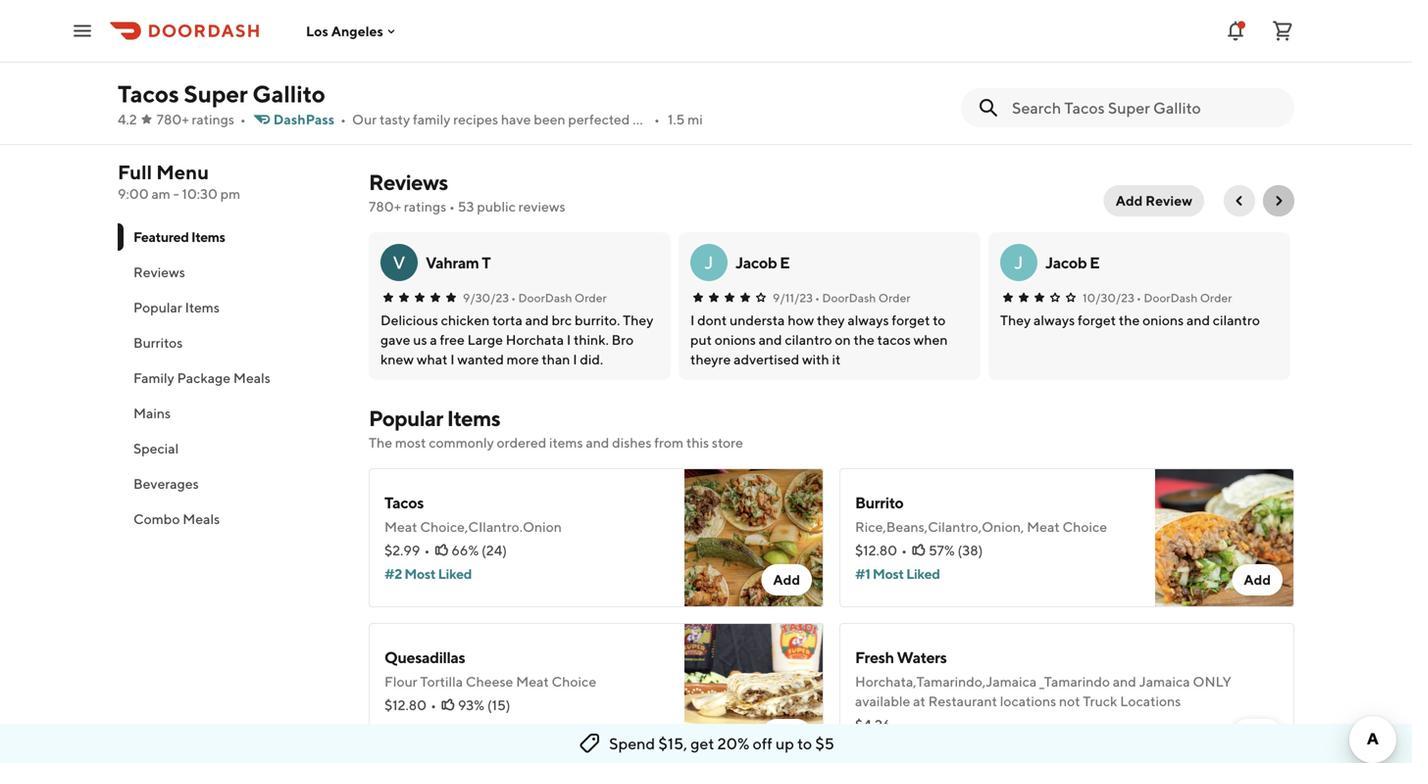 Task type: locate. For each thing, give the bounding box(es) containing it.
horchata,tamarindo,jamaica
[[855, 674, 1037, 690]]

1 jacob from the left
[[736, 254, 777, 272]]

meals
[[233, 370, 271, 386], [183, 511, 220, 528]]

jacob e up 9/11/23
[[736, 254, 790, 272]]

3 order from the left
[[1200, 291, 1232, 305]]

93% (15)
[[458, 698, 511, 714]]

at
[[913, 694, 926, 710]]

e
[[780, 254, 790, 272], [1090, 254, 1100, 272]]

0 horizontal spatial e
[[780, 254, 790, 272]]

780+ down reviews link
[[369, 199, 401, 215]]

0 horizontal spatial combo
[[133, 511, 180, 528]]

popular inside button
[[133, 300, 182, 316]]

burrito for rice,beans,cilantro,onion,
[[855, 494, 904, 512]]

2 horizontal spatial $12.80
[[918, 97, 960, 113]]

0 vertical spatial popular
[[133, 300, 182, 316]]

review
[[1146, 193, 1193, 209]]

available
[[855, 694, 910, 710]]

• up #2 most liked
[[424, 543, 430, 559]]

• right $18.54
[[340, 111, 346, 127]]

2 vertical spatial items
[[447, 406, 500, 432]]

from
[[654, 435, 684, 451]]

ordered
[[497, 435, 546, 451]]

add inside button
[[1116, 193, 1143, 209]]

items
[[549, 435, 583, 451]]

most
[[404, 566, 436, 583], [873, 566, 904, 583], [404, 721, 436, 737]]

most right the "#3"
[[404, 721, 436, 737]]

liked down 93%
[[438, 721, 472, 737]]

0 horizontal spatial j
[[705, 252, 714, 273]]

items down reviews button
[[185, 300, 220, 316]]

0 horizontal spatial choice
[[552, 674, 596, 690]]

0 horizontal spatial jacob e
[[736, 254, 790, 272]]

$12.80 button
[[914, 0, 1069, 127]]

0 horizontal spatial burrito
[[298, 71, 347, 90]]

#1 most liked
[[855, 566, 940, 583]]

e for 10/30/23
[[1090, 254, 1100, 272]]

780+
[[157, 111, 189, 127], [369, 199, 401, 215]]

items up reviews button
[[191, 229, 225, 245]]

0 horizontal spatial order
[[575, 291, 607, 305]]

1 vertical spatial 780+
[[369, 199, 401, 215]]

Item Search search field
[[1012, 97, 1279, 119]]

meals down burritos button
[[233, 370, 271, 386]]

jacob up 10/30/23
[[1045, 254, 1087, 272]]

0 vertical spatial 780+
[[157, 111, 189, 127]]

popular up most
[[369, 406, 443, 432]]

add for tacos
[[773, 572, 800, 588]]

reviews 780+ ratings • 53 public reviews
[[369, 170, 565, 215]]

items inside button
[[185, 300, 220, 316]]

popular inside popular items the most commonly ordered items and dishes from this store
[[369, 406, 443, 432]]

1 vertical spatial items
[[185, 300, 220, 316]]

mi
[[688, 111, 703, 127]]

• doordash order right 10/30/23
[[1137, 291, 1232, 305]]

ratings inside reviews 780+ ratings • 53 public reviews
[[404, 199, 446, 215]]

0 horizontal spatial tacos
[[118, 80, 179, 108]]

tacos
[[118, 80, 179, 108], [384, 494, 424, 512]]

• up #1 most liked
[[901, 543, 907, 559]]

popular up burritos
[[133, 300, 182, 316]]

commonly
[[429, 435, 494, 451]]

1 jacob e from the left
[[736, 254, 790, 272]]

$12.80 •
[[855, 543, 907, 559], [384, 698, 436, 714]]

meat inside nachos with meat button
[[1321, 71, 1358, 90]]

1 vertical spatial and
[[1113, 674, 1136, 690]]

burrito inside burrito combo $18.54
[[298, 71, 347, 90]]

9/30/23
[[463, 291, 509, 305]]

quesadillas image
[[685, 624, 824, 763]]

meals down beverages button
[[183, 511, 220, 528]]

$12.80 • down flour
[[384, 698, 436, 714]]

featured
[[133, 229, 189, 245]]

1 horizontal spatial 780+
[[369, 199, 401, 215]]

items inside popular items the most commonly ordered items and dishes from this store
[[447, 406, 500, 432]]

0 horizontal spatial • doordash order
[[511, 291, 607, 305]]

locations
[[1000, 694, 1056, 710]]

0 vertical spatial $12.80
[[918, 97, 960, 113]]

4.2
[[118, 111, 137, 127]]

• doordash order right 9/30/23
[[511, 291, 607, 305]]

0 vertical spatial combo
[[349, 71, 401, 90]]

jacob e
[[736, 254, 790, 272], [1045, 254, 1100, 272]]

tacos image
[[685, 469, 824, 608]]

reviews for reviews 780+ ratings • 53 public reviews
[[369, 170, 448, 195]]

1 horizontal spatial burrito
[[855, 494, 904, 512]]

burrito inside the burrito rice,beans,cilantro,onion, meat choice
[[855, 494, 904, 512]]

0 horizontal spatial ratings
[[192, 111, 234, 127]]

$12.80 inside button
[[918, 97, 960, 113]]

reviews inside reviews 780+ ratings • 53 public reviews
[[369, 170, 448, 195]]

1 vertical spatial reviews
[[133, 264, 185, 280]]

reviews inside button
[[133, 264, 185, 280]]

only
[[1193, 674, 1232, 690]]

up
[[776, 735, 794, 754]]

1 horizontal spatial popular
[[369, 406, 443, 432]]

los
[[306, 23, 328, 39]]

0 vertical spatial and
[[586, 435, 609, 451]]

1 vertical spatial $12.80
[[855, 543, 897, 559]]

jacob up 9/11/23
[[736, 254, 777, 272]]

#1
[[855, 566, 870, 583]]

780+ right 4.2
[[157, 111, 189, 127]]

0 items, open order cart image
[[1271, 19, 1295, 43]]

most right "#2"
[[404, 566, 436, 583]]

items for popular items
[[185, 300, 220, 316]]

$12.80
[[918, 97, 960, 113], [855, 543, 897, 559], [384, 698, 427, 714]]

0 horizontal spatial and
[[586, 435, 609, 451]]

most for tacos
[[404, 566, 436, 583]]

1 vertical spatial meals
[[183, 511, 220, 528]]

1 horizontal spatial tacos
[[384, 494, 424, 512]]

1 • doordash order from the left
[[511, 291, 607, 305]]

10/30/23
[[1083, 291, 1135, 305]]

2 horizontal spatial burrito
[[1124, 71, 1173, 90]]

1 horizontal spatial $12.80 •
[[855, 543, 907, 559]]

ratings
[[192, 111, 234, 127], [404, 199, 446, 215]]

1 horizontal spatial order
[[878, 291, 911, 305]]

public
[[477, 199, 516, 215]]

0 horizontal spatial $12.80 •
[[384, 698, 436, 714]]

0 vertical spatial items
[[191, 229, 225, 245]]

burrito up rice,beans,cilantro,onion,
[[855, 494, 904, 512]]

items for popular items the most commonly ordered items and dishes from this store
[[447, 406, 500, 432]]

tortilla
[[420, 674, 463, 690]]

los angeles button
[[306, 23, 399, 39]]

tacos for tacos meat choice,cilantro.onion
[[384, 494, 424, 512]]

reviews up v
[[369, 170, 448, 195]]

reviews link
[[369, 170, 448, 195]]

0 horizontal spatial jacob
[[736, 254, 777, 272]]

• up #3 most liked
[[431, 698, 436, 714]]

$2.99 •
[[384, 543, 430, 559]]

ratings down reviews link
[[404, 199, 446, 215]]

liked down 57%
[[906, 566, 940, 583]]

popular
[[133, 300, 182, 316], [369, 406, 443, 432]]

pm
[[220, 186, 240, 202]]

$13.80
[[1073, 97, 1115, 113]]

quesadillas
[[384, 649, 465, 667]]

1 horizontal spatial reviews
[[369, 170, 448, 195]]

tacos inside tacos meat choice,cilantro.onion
[[384, 494, 424, 512]]

burrito up $18.54
[[298, 71, 347, 90]]

previous image
[[1232, 193, 1247, 209]]

liked
[[438, 566, 472, 583], [906, 566, 940, 583], [438, 721, 472, 737]]

add button for tacos
[[761, 565, 812, 596]]

reviews down the featured
[[133, 264, 185, 280]]

popular for popular items the most commonly ordered items and dishes from this store
[[369, 406, 443, 432]]

liked for quesadillas
[[438, 721, 472, 737]]

-
[[173, 186, 179, 202]]

1 vertical spatial popular
[[369, 406, 443, 432]]

1 horizontal spatial doordash
[[822, 291, 876, 305]]

2 • doordash order from the left
[[815, 291, 911, 305]]

0 vertical spatial $12.80 •
[[855, 543, 907, 559]]

and
[[586, 435, 609, 451], [1113, 674, 1136, 690]]

#2
[[384, 566, 402, 583]]

0 vertical spatial tacos
[[118, 80, 179, 108]]

locations
[[1120, 694, 1181, 710]]

• left 1.5
[[654, 111, 660, 127]]

0 horizontal spatial doordash
[[518, 291, 572, 305]]

add review
[[1116, 193, 1193, 209]]

waters
[[897, 649, 947, 667]]

doordash
[[518, 291, 572, 305], [822, 291, 876, 305], [1144, 291, 1198, 305]]

choice inside quesadillas flour tortilla cheese meat choice
[[552, 674, 596, 690]]

53
[[458, 199, 474, 215]]

combo down 'beverages'
[[133, 511, 180, 528]]

2 j from the left
[[1014, 252, 1023, 273]]

jacob e up 10/30/23
[[1045, 254, 1100, 272]]

• right 10/30/23
[[1137, 291, 1142, 305]]

dashpass
[[273, 111, 335, 127]]

$12.80 for burrito
[[855, 543, 897, 559]]

• left 53
[[449, 199, 455, 215]]

add review button
[[1104, 185, 1204, 217]]

1 order from the left
[[575, 291, 607, 305]]

most for quesadillas
[[404, 721, 436, 737]]

items up commonly
[[447, 406, 500, 432]]

and right items
[[586, 435, 609, 451]]

1 horizontal spatial and
[[1113, 674, 1136, 690]]

0 horizontal spatial popular
[[133, 300, 182, 316]]

most right #1
[[873, 566, 904, 583]]

add button
[[383, 19, 433, 50], [761, 565, 812, 596], [1232, 565, 1283, 596], [761, 720, 812, 751]]

1 vertical spatial ratings
[[404, 199, 446, 215]]

• doordash order right 9/11/23
[[815, 291, 911, 305]]

$12.80 • up #1 most liked
[[855, 543, 907, 559]]

order for 9/11/23
[[878, 291, 911, 305]]

tacos up $2.99
[[384, 494, 424, 512]]

$11.37 button
[[604, 0, 759, 148]]

liked down 66%
[[438, 566, 472, 583]]

popular items
[[133, 300, 220, 316]]

1 j from the left
[[705, 252, 714, 273]]

2 jacob from the left
[[1045, 254, 1087, 272]]

burrito combo $18.54
[[298, 71, 401, 113]]

1 horizontal spatial jacob e
[[1045, 254, 1100, 272]]

burrito up item search search field
[[1124, 71, 1173, 90]]

doordash right 9/30/23
[[518, 291, 572, 305]]

tacos up 4.2
[[118, 80, 179, 108]]

1 vertical spatial combo
[[133, 511, 180, 528]]

gallito
[[252, 80, 325, 108]]

1.5
[[668, 111, 685, 127]]

meat inside quesadillas flour tortilla cheese meat choice
[[516, 674, 549, 690]]

1 horizontal spatial $12.80
[[855, 543, 897, 559]]

1 vertical spatial tacos
[[384, 494, 424, 512]]

1 horizontal spatial choice
[[1063, 519, 1107, 535]]

ratings down super on the left top
[[192, 111, 234, 127]]

1 vertical spatial choice
[[552, 674, 596, 690]]

• doordash order for 10/30/23
[[1137, 291, 1232, 305]]

the
[[369, 435, 392, 451]]

truck
[[1083, 694, 1117, 710]]

1 horizontal spatial combo
[[349, 71, 401, 90]]

1 doordash from the left
[[518, 291, 572, 305]]

2 vertical spatial $12.80
[[384, 698, 427, 714]]

flour
[[384, 674, 417, 690]]

1 horizontal spatial j
[[1014, 252, 1023, 273]]

notification bell image
[[1224, 19, 1247, 43]]

popular items the most commonly ordered items and dishes from this store
[[369, 406, 743, 451]]

order
[[575, 291, 607, 305], [878, 291, 911, 305], [1200, 291, 1232, 305]]

e up 10/30/23
[[1090, 254, 1100, 272]]

0 vertical spatial meals
[[233, 370, 271, 386]]

2 horizontal spatial order
[[1200, 291, 1232, 305]]

combo down angeles
[[349, 71, 401, 90]]

and up the truck
[[1113, 674, 1136, 690]]

2 order from the left
[[878, 291, 911, 305]]

doordash right 9/11/23
[[822, 291, 876, 305]]

add
[[395, 26, 422, 42], [1116, 193, 1143, 209], [773, 572, 800, 588], [1244, 572, 1271, 588], [773, 727, 800, 743]]

1 horizontal spatial ratings
[[404, 199, 446, 215]]

choice
[[1063, 519, 1107, 535], [552, 674, 596, 690]]

2 jacob e from the left
[[1045, 254, 1100, 272]]

0 vertical spatial reviews
[[369, 170, 448, 195]]

0 horizontal spatial $12.80
[[384, 698, 427, 714]]

menu
[[156, 161, 209, 184]]

burrito for combo
[[298, 71, 347, 90]]

2 doordash from the left
[[822, 291, 876, 305]]

•
[[240, 111, 246, 127], [340, 111, 346, 127], [654, 111, 660, 127], [449, 199, 455, 215], [511, 291, 516, 305], [815, 291, 820, 305], [1137, 291, 1142, 305], [424, 543, 430, 559], [901, 543, 907, 559], [431, 698, 436, 714]]

3 doordash from the left
[[1144, 291, 1198, 305]]

reviews
[[518, 199, 565, 215]]

1 horizontal spatial e
[[1090, 254, 1100, 272]]

jacob e for 10/30/23
[[1045, 254, 1100, 272]]

nachos
[[1228, 71, 1280, 90]]

1 vertical spatial $12.80 •
[[384, 698, 436, 714]]

#2 most liked
[[384, 566, 472, 583]]

1 e from the left
[[780, 254, 790, 272]]

0 horizontal spatial reviews
[[133, 264, 185, 280]]

e up 9/11/23
[[780, 254, 790, 272]]

doordash right 10/30/23
[[1144, 291, 1198, 305]]

3 • doordash order from the left
[[1137, 291, 1232, 305]]

2 e from the left
[[1090, 254, 1100, 272]]

1 horizontal spatial • doordash order
[[815, 291, 911, 305]]

2 horizontal spatial doordash
[[1144, 291, 1198, 305]]

0 horizontal spatial 780+
[[157, 111, 189, 127]]

$2.99
[[384, 543, 420, 559]]

items
[[191, 229, 225, 245], [185, 300, 220, 316], [447, 406, 500, 432]]

0 vertical spatial choice
[[1063, 519, 1107, 535]]

2 horizontal spatial • doordash order
[[1137, 291, 1232, 305]]

get
[[691, 735, 714, 754]]

• right 9/11/23
[[815, 291, 820, 305]]

$12.80 for quesadillas
[[384, 698, 427, 714]]

1 horizontal spatial jacob
[[1045, 254, 1087, 272]]

• doordash order for 9/30/23
[[511, 291, 607, 305]]



Task type: vqa. For each thing, say whether or not it's contained in the screenshot.


Task type: describe. For each thing, give the bounding box(es) containing it.
combo inside combo meals button
[[133, 511, 180, 528]]

j for 10/30/23
[[1014, 252, 1023, 273]]

vahram t
[[426, 254, 491, 272]]

tacos super gallito
[[118, 80, 325, 108]]

to
[[797, 735, 812, 754]]

family package meals
[[133, 370, 271, 386]]

• inside reviews 780+ ratings • 53 public reviews
[[449, 199, 455, 215]]

doordash for 10/30/23
[[1144, 291, 1198, 305]]

spend $15, get 20% off up to $5
[[609, 735, 834, 754]]

66%
[[451, 543, 479, 559]]

popular for popular items
[[133, 300, 182, 316]]

1 horizontal spatial meals
[[233, 370, 271, 386]]

(38)
[[958, 543, 983, 559]]

meat inside the burrito rice,beans,cilantro,onion, meat choice
[[1027, 519, 1060, 535]]

order for 9/30/23
[[575, 291, 607, 305]]

combo meals
[[133, 511, 220, 528]]

reviews for reviews
[[133, 264, 185, 280]]

0 vertical spatial ratings
[[192, 111, 234, 127]]

9:00
[[118, 186, 149, 202]]

burrito image
[[1155, 469, 1295, 608]]

tacos meat choice,cilantro.onion
[[384, 494, 562, 535]]

9/11/23
[[773, 291, 813, 305]]

#3
[[384, 721, 402, 737]]

$12.80 • for quesadillas
[[384, 698, 436, 714]]

combo meals button
[[118, 502, 345, 537]]

full menu 9:00 am - 10:30 pm
[[118, 161, 240, 202]]

cheese
[[466, 674, 513, 690]]

choice,cilantro.onion
[[420, 519, 562, 535]]

780+ inside reviews 780+ ratings • 53 public reviews
[[369, 199, 401, 215]]

next image
[[1271, 193, 1287, 209]]

57% (38)
[[929, 543, 983, 559]]

dashpass •
[[273, 111, 346, 127]]

family
[[133, 370, 174, 386]]

(24)
[[482, 543, 507, 559]]

add button for quesadillas
[[761, 720, 812, 751]]

popular items button
[[118, 290, 345, 326]]

add for quesadillas
[[773, 727, 800, 743]]

$11.37
[[608, 118, 645, 134]]

featured items
[[133, 229, 225, 245]]

full
[[118, 161, 152, 184]]

not
[[1059, 694, 1080, 710]]

special
[[133, 441, 179, 457]]

burritos button
[[118, 326, 345, 361]]

add button for burrito
[[1232, 565, 1283, 596]]

veggie burrito $13.80
[[1073, 71, 1173, 113]]

• down tacos super gallito
[[240, 111, 246, 127]]

quesadillas flour tortilla cheese meat choice
[[384, 649, 596, 690]]

items for featured items
[[191, 229, 225, 245]]

liked for burrito
[[906, 566, 940, 583]]

liked for tacos
[[438, 566, 472, 583]]

e for 9/11/23
[[780, 254, 790, 272]]

burrito rice,beans,cilantro,onion, meat choice
[[855, 494, 1107, 535]]

meat inside tacos meat choice,cilantro.onion
[[384, 519, 417, 535]]

combo inside burrito combo $18.54
[[349, 71, 401, 90]]

fresh
[[855, 649, 894, 667]]

jamaica
[[1139, 674, 1190, 690]]

• doordash order for 9/11/23
[[815, 291, 911, 305]]

special button
[[118, 432, 345, 467]]

jacob e for 9/11/23
[[736, 254, 790, 272]]

doordash for 9/11/23
[[822, 291, 876, 305]]

veggie
[[1073, 71, 1122, 90]]

burritos
[[133, 335, 183, 351]]

most
[[395, 435, 426, 451]]

nachos with meat button
[[1224, 0, 1379, 127]]

20%
[[718, 735, 750, 754]]

order for 10/30/23
[[1200, 291, 1232, 305]]

#3 most liked
[[384, 721, 472, 737]]

10:30
[[182, 186, 218, 202]]

choice inside the burrito rice,beans,cilantro,onion, meat choice
[[1063, 519, 1107, 535]]

and inside fresh waters horchata,tamarindo,jamaica  _tamarindo and jamaica only available at restaurant locations not truck locations $4.26
[[1113, 674, 1136, 690]]

nachos with meat
[[1228, 71, 1358, 90]]

package
[[177, 370, 231, 386]]

mains button
[[118, 396, 345, 432]]

tacos for tacos super gallito
[[118, 80, 179, 108]]

burrito inside veggie burrito $13.80
[[1124, 71, 1173, 90]]

restaurant
[[928, 694, 997, 710]]

vahram
[[426, 254, 479, 272]]

• 1.5 mi
[[654, 111, 703, 127]]

0 horizontal spatial meals
[[183, 511, 220, 528]]

$12.80 • for burrito
[[855, 543, 907, 559]]

jacob for 9/11/23
[[736, 254, 777, 272]]

store
[[712, 435, 743, 451]]

off
[[753, 735, 773, 754]]

$18.54
[[298, 97, 340, 113]]

beverages button
[[118, 467, 345, 502]]

dishes
[[612, 435, 652, 451]]

reviews button
[[118, 255, 345, 290]]

780+ ratings •
[[157, 111, 246, 127]]

rice,beans,cilantro,onion,
[[855, 519, 1024, 535]]

(15)
[[487, 698, 511, 714]]

t
[[482, 254, 491, 272]]

mains
[[133, 406, 171, 422]]

doordash for 9/30/23
[[518, 291, 572, 305]]

open menu image
[[71, 19, 94, 43]]

most for burrito
[[873, 566, 904, 583]]

jacob for 10/30/23
[[1045, 254, 1087, 272]]

am
[[151, 186, 170, 202]]

j for 9/11/23
[[705, 252, 714, 273]]

this
[[686, 435, 709, 451]]

and inside popular items the most commonly ordered items and dishes from this store
[[586, 435, 609, 451]]

add for burrito
[[1244, 572, 1271, 588]]

57%
[[929, 543, 955, 559]]

angeles
[[331, 23, 383, 39]]

_tamarindo
[[1040, 674, 1110, 690]]

beverages
[[133, 476, 199, 492]]

• right 9/30/23
[[511, 291, 516, 305]]

super
[[184, 80, 248, 108]]



